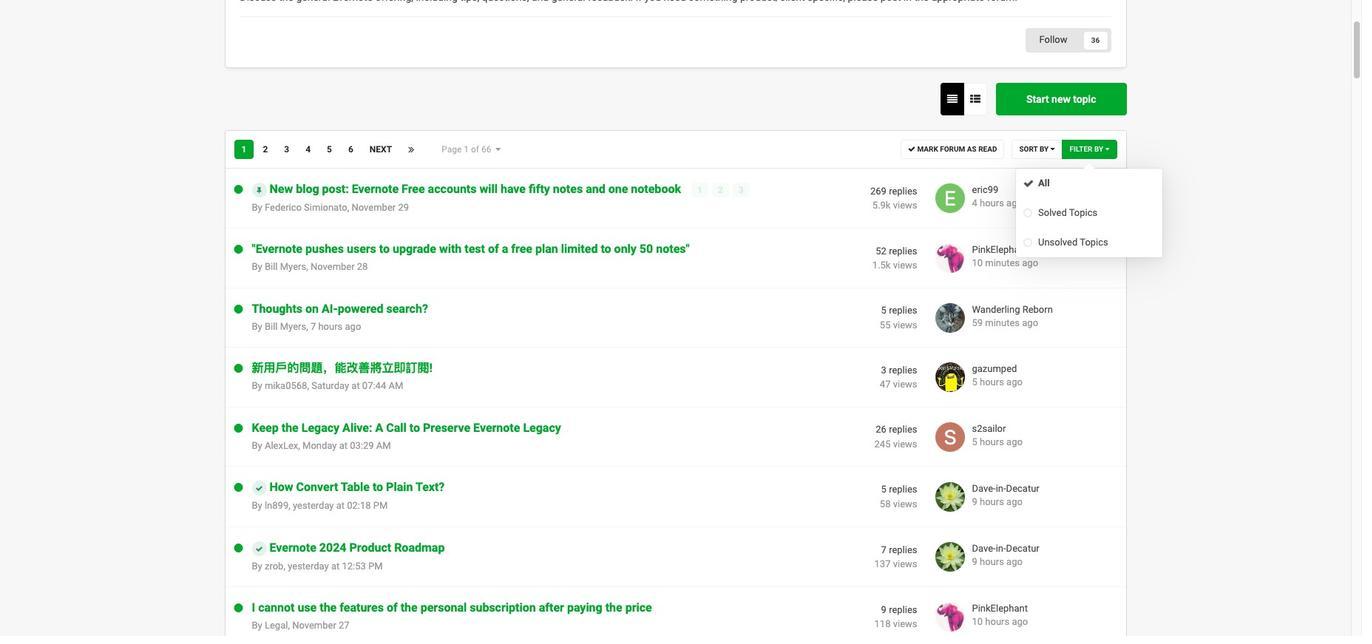 Task type: describe. For each thing, give the bounding box(es) containing it.
at left 02:18 on the left bottom of page
[[336, 500, 345, 511]]

dave-in-decatur 9 hours ago for evernote 2024 product roadmap
[[973, 543, 1040, 568]]

have
[[501, 182, 526, 196]]

ln899 link
[[265, 500, 289, 511]]

by inside keep the legacy alive: a call to preserve evernote legacy by alexlex , monday at 03:29  am
[[252, 440, 262, 451]]

12:53
[[342, 561, 366, 572]]

the right use
[[320, 601, 337, 615]]

, inside 新用戶的問題，能改善將立即訂閱! by mika0568 , saturday at 07:44  am
[[307, 381, 309, 392]]

views for 7 replies 137 views
[[894, 559, 918, 570]]

decatur for evernote 2024 product roadmap
[[1007, 543, 1040, 554]]

2 for mark forum as read link's "2" link
[[263, 144, 268, 154]]

bill inside "evernote pushes users to upgrade with test of a free plan limited to only 50 notes" by bill myers , november 28
[[265, 261, 278, 272]]

ago inside thoughts on ai-powered search? by bill myers , 7 hours ago
[[345, 321, 361, 332]]

wanderling reborn 59 minutes ago
[[973, 304, 1054, 328]]

hours inside pinkelephant 10 hours ago
[[986, 616, 1010, 628]]

by right filter
[[1095, 145, 1104, 153]]

features
[[340, 601, 384, 615]]

07:44
[[362, 381, 386, 392]]

next link
[[362, 140, 400, 159]]

post:
[[322, 182, 349, 196]]

price
[[626, 601, 652, 615]]

alexlex link
[[265, 440, 298, 451]]

caret down image for filter by
[[1106, 145, 1110, 152]]

keep the legacy alive: a call to preserve evernote legacy link
[[252, 421, 561, 435]]

ago inside "s2sailor 5 hours ago"
[[1007, 436, 1023, 447]]

all link
[[1017, 169, 1163, 198]]

eric99 link
[[973, 184, 999, 195]]

137
[[875, 559, 891, 570]]

zrob
[[265, 561, 284, 572]]

1 for bottommost 1 link
[[698, 185, 703, 195]]

10 hours ago link
[[973, 616, 1029, 628]]

replies for 9 replies 118 views
[[889, 604, 918, 615]]

start
[[1027, 93, 1050, 105]]

the left the personal
[[401, 601, 418, 615]]

ago inside gazumped 5 hours ago
[[1007, 377, 1023, 388]]

9 replies 118 views
[[875, 604, 918, 630]]

dave- for how convert table to plain text?
[[973, 483, 996, 494]]

caret down image for sort by
[[1051, 145, 1056, 152]]

2 link for new blog post: evernote free accounts will have fifty notes and one notebook link
[[712, 183, 729, 197]]

saturday
[[312, 381, 349, 392]]

how convert table to plain text?
[[270, 480, 445, 494]]

2 legacy from the left
[[523, 421, 561, 435]]

, down post: at the top left
[[348, 202, 349, 213]]

bill myers link for "evernote
[[265, 261, 306, 272]]

5 for 5 replies 55 views
[[882, 305, 887, 316]]

1 inside page 1 of 66 "link"
[[464, 144, 469, 154]]

plain
[[386, 480, 413, 494]]

accounts
[[428, 182, 477, 196]]

sort by
[[1020, 145, 1051, 153]]

pinkelephant link for i cannot use the features of the personal subscription after paying the price
[[973, 603, 1028, 614]]

5 hours ago link for 新用戶的問題，能改善將立即訂閱!
[[973, 377, 1023, 388]]

go to first unread post image for thoughts on ai-powered search?
[[234, 304, 243, 314]]

5.9k
[[873, 200, 891, 211]]

i cannot use the features of the personal subscription after paying the price link
[[252, 601, 652, 615]]

eric99
[[973, 184, 999, 195]]

pinkelephant image for i cannot use the features of the personal subscription after paying the price
[[936, 602, 965, 632]]

52 replies 1.5k views
[[873, 245, 918, 271]]

9 hours ago link for evernote 2024 product roadmap
[[973, 557, 1023, 568]]

3 for new blog post: evernote free accounts will have fifty notes and one notebook link
[[739, 185, 744, 195]]

fifty
[[529, 182, 550, 196]]

3 for mark forum as read link
[[284, 144, 289, 154]]

filter
[[1070, 145, 1093, 153]]

replies for 52 replies 1.5k views
[[889, 245, 918, 256]]

blog
[[296, 182, 319, 196]]

go to first unread post image for evernote 2024 product roadmap
[[234, 543, 243, 553]]

dave-in-decatur 9 hours ago for how convert table to plain text?
[[973, 483, 1040, 507]]

alive:
[[343, 421, 373, 435]]

2 go to first unread post image from the top
[[234, 364, 243, 374]]

to left only
[[601, 242, 612, 256]]

66
[[482, 144, 492, 154]]

10 for i cannot use the features of the personal subscription after paying the price
[[973, 616, 983, 628]]

new
[[270, 182, 293, 196]]

test
[[465, 242, 485, 256]]

text?
[[416, 480, 445, 494]]

check image for how convert table to plain text?
[[256, 485, 263, 492]]

views for 3 replies 47 views
[[894, 379, 918, 390]]

pinkelephant link for "evernote pushes users to upgrade with test of a free plan limited to only 50 notes"
[[973, 244, 1028, 255]]

keep the legacy alive: a call to preserve evernote legacy by alexlex , monday at 03:29  am
[[252, 421, 561, 451]]

7 replies 137 views
[[875, 544, 918, 570]]

hours inside thoughts on ai-powered search? by bill myers , 7 hours ago
[[319, 321, 343, 332]]

november inside "evernote pushes users to upgrade with test of a free plan limited to only 50 notes" by bill myers , november 28
[[311, 261, 355, 272]]

by inside "evernote pushes users to upgrade with test of a free plan limited to only 50 notes" by bill myers , november 28
[[252, 261, 262, 272]]

hours inside "s2sailor 5 hours ago"
[[980, 436, 1005, 447]]

dave-in-decatur link for how convert table to plain text?
[[973, 483, 1040, 494]]

go to first unread post image for "evernote pushes users to upgrade with test of a free plan limited to only 50 notes"
[[234, 244, 243, 255]]

118
[[875, 619, 891, 630]]

mark
[[918, 145, 939, 153]]

follow link
[[1027, 29, 1081, 52]]

1.5k
[[873, 260, 891, 271]]

, inside thoughts on ai-powered search? by bill myers , 7 hours ago
[[306, 321, 308, 332]]

by inside "i cannot use the features of the personal subscription after paying the price by legal , november 27"
[[252, 620, 262, 631]]

views for 5 replies 55 views
[[894, 319, 918, 330]]

table
[[341, 480, 370, 494]]

minutes inside the "pinkelephant 10 minutes ago"
[[986, 258, 1020, 269]]

replies for 7 replies 137 views
[[889, 544, 918, 555]]

topics for solved topics
[[1070, 207, 1098, 218]]

新用戶的問題，能改善將立即訂閱!
[[252, 361, 433, 375]]

36
[[1092, 36, 1100, 44]]

0 vertical spatial november
[[352, 202, 396, 213]]

27
[[339, 620, 350, 631]]

gazumped image
[[936, 363, 965, 392]]

wanderling
[[973, 304, 1021, 315]]

notebook
[[631, 182, 681, 196]]

topic
[[1074, 93, 1097, 105]]

views for 5 replies 58 views
[[894, 498, 918, 509]]

replies for 5 replies 55 views
[[889, 305, 918, 316]]

free
[[402, 182, 425, 196]]

3 inside 3 replies 47 views
[[882, 364, 887, 376]]

cannot
[[258, 601, 295, 615]]

new blog post: evernote free accounts will have fifty notes and one notebook
[[270, 182, 684, 196]]

0 vertical spatial 1 link
[[234, 140, 254, 159]]

next
[[370, 144, 392, 154]]

product
[[350, 541, 392, 555]]

views for 52 replies 1.5k views
[[894, 260, 918, 271]]

, up cannot
[[284, 561, 286, 572]]

sort
[[1020, 145, 1038, 153]]

federico simionato link
[[265, 202, 348, 213]]

by federico simionato , november 29
[[252, 202, 409, 213]]

of inside "link"
[[471, 144, 479, 154]]

4 inside the eric99 4 hours ago
[[973, 198, 978, 209]]

59 minutes ago link
[[973, 317, 1039, 328]]

ago inside the "pinkelephant 10 minutes ago"
[[1023, 258, 1039, 269]]

thoughts
[[252, 302, 303, 316]]

新用戶的問題，能改善將立即訂閱! by mika0568 , saturday at 07:44  am
[[252, 361, 433, 392]]

pinkelephant for i cannot use the features of the personal subscription after paying the price
[[973, 603, 1028, 614]]

november inside "i cannot use the features of the personal subscription after paying the price by legal , november 27"
[[292, 620, 337, 631]]

by left zrob link
[[252, 561, 262, 572]]

gazumped link
[[973, 363, 1018, 374]]

go to first unread post image for keep the legacy alive: a call to preserve evernote legacy
[[234, 423, 243, 433]]

new blog post: evernote free accounts will have fifty notes and one notebook link
[[270, 182, 684, 196]]

50
[[640, 242, 654, 256]]

by left ln899 link on the bottom of the page
[[252, 500, 262, 511]]

at inside 新用戶的問題，能改善將立即訂閱! by mika0568 , saturday at 07:44  am
[[352, 381, 360, 392]]

5 link
[[320, 140, 340, 159]]

evernote 2024 product roadmap
[[270, 541, 445, 555]]

keep
[[252, 421, 279, 435]]

5 for 5
[[327, 144, 332, 154]]

269 replies 5.9k views
[[871, 185, 918, 211]]

eric99 4 hours ago
[[973, 184, 1023, 209]]

7 inside 7 replies 137 views
[[882, 544, 887, 555]]

28
[[357, 261, 368, 272]]

gazumped 5 hours ago
[[973, 363, 1023, 388]]

after
[[539, 601, 564, 615]]

evernote inside keep the legacy alive: a call to preserve evernote legacy by alexlex , monday at 03:29  am
[[474, 421, 520, 435]]

powered
[[338, 302, 384, 316]]

how
[[270, 480, 293, 494]]

ai-
[[322, 302, 338, 316]]

0 vertical spatial 4
[[306, 144, 311, 154]]

, inside "evernote pushes users to upgrade with test of a free plan limited to only 50 notes" by bill myers , november 28
[[306, 261, 308, 272]]

03:29
[[350, 440, 374, 451]]

pinkelephant image for "evernote pushes users to upgrade with test of a free plan limited to only 50 notes"
[[936, 243, 965, 273]]

245
[[875, 438, 891, 450]]

to right users
[[379, 242, 390, 256]]

9 for evernote 2024 product roadmap
[[973, 557, 978, 568]]

2 for "2" link for new blog post: evernote free accounts will have fifty notes and one notebook link
[[718, 185, 723, 195]]

mika0568
[[265, 381, 307, 392]]



Task type: locate. For each thing, give the bounding box(es) containing it.
, inside "i cannot use the features of the personal subscription after paying the price by legal , november 27"
[[288, 620, 290, 631]]

10 inside the "pinkelephant 10 minutes ago"
[[973, 258, 983, 269]]

pm for roadmap
[[369, 561, 383, 572]]

read
[[979, 145, 998, 153]]

02:18
[[347, 500, 371, 511]]

ago inside pinkelephant 10 hours ago
[[1012, 616, 1029, 628]]

replies inside the 9 replies 118 views
[[889, 604, 918, 615]]

4 go to first unread post image from the top
[[234, 543, 243, 553]]

at inside keep the legacy alive: a call to preserve evernote legacy by alexlex , monday at 03:29  am
[[339, 440, 348, 451]]

1 horizontal spatial 7
[[882, 544, 887, 555]]

2 dave in decatur image from the top
[[936, 542, 965, 572]]

1 horizontal spatial 3 link
[[733, 183, 750, 197]]

1 vertical spatial pm
[[369, 561, 383, 572]]

1 bill myers link from the top
[[265, 261, 306, 272]]

by zrob , yesterday at 12:53  pm
[[252, 561, 383, 572]]

0 vertical spatial 10
[[973, 258, 983, 269]]

by right sort
[[1040, 145, 1049, 153]]

1 vertical spatial pinkelephant
[[973, 603, 1028, 614]]

will
[[480, 182, 498, 196]]

1 vertical spatial 3
[[739, 185, 744, 195]]

on
[[306, 302, 319, 316]]

0 vertical spatial bill myers link
[[265, 261, 306, 272]]

dave-in-decatur 9 hours ago down "s2sailor 5 hours ago"
[[973, 483, 1040, 507]]

unsolved
[[1039, 237, 1078, 248]]

0 vertical spatial minutes
[[986, 258, 1020, 269]]

0 vertical spatial am
[[389, 381, 403, 392]]

pinkelephant inside pinkelephant 10 hours ago
[[973, 603, 1028, 614]]

dave-in-decatur link for evernote 2024 product roadmap
[[973, 543, 1040, 554]]

a
[[502, 242, 509, 256]]

go to first unread post image for how convert table to plain text?
[[234, 483, 243, 493]]

4 replies from the top
[[889, 364, 918, 376]]

0 vertical spatial 5 hours ago link
[[973, 377, 1023, 388]]

10 inside pinkelephant 10 hours ago
[[973, 616, 983, 628]]

by down thoughts on the left top of page
[[252, 321, 262, 332]]

2 5 hours ago link from the top
[[973, 436, 1023, 447]]

evernote right the preserve
[[474, 421, 520, 435]]

36 link
[[1084, 32, 1108, 49]]

1 vertical spatial 9 hours ago link
[[973, 557, 1023, 568]]

bill myers link
[[265, 261, 306, 272], [265, 321, 306, 332]]

2 horizontal spatial 1
[[698, 185, 703, 195]]

views right 245
[[894, 438, 918, 450]]

2 dave-in-decatur 9 hours ago from the top
[[973, 543, 1040, 568]]

am right 07:44
[[389, 381, 403, 392]]

1 horizontal spatial 3
[[739, 185, 744, 195]]

2 vertical spatial of
[[387, 601, 398, 615]]

5 down gazumped link on the bottom right
[[973, 377, 978, 388]]

views right "5.9k"
[[894, 200, 918, 211]]

caret down image
[[1051, 145, 1056, 152], [1106, 145, 1110, 152]]

go to first unread post image left the i
[[234, 603, 243, 614]]

views inside 26 replies 245 views
[[894, 438, 918, 450]]

bill myers link down '"evernote'
[[265, 261, 306, 272]]

pinkelephant inside the "pinkelephant 10 minutes ago"
[[973, 244, 1028, 255]]

1 vertical spatial bill myers link
[[265, 321, 306, 332]]

go to first unread post image for new blog post: evernote free accounts will have fifty notes and one notebook
[[234, 184, 243, 194]]

2 replies from the top
[[889, 245, 918, 256]]

1 dave in decatur image from the top
[[936, 482, 965, 512]]

yesterday for 2024
[[288, 561, 329, 572]]

caret down image inside the filter by link
[[1106, 145, 1110, 152]]

solved topics
[[1039, 207, 1098, 218]]

views for 26 replies 245 views
[[894, 438, 918, 450]]

1 vertical spatial dave in decatur image
[[936, 542, 965, 572]]

go to first unread post image left keep
[[234, 423, 243, 433]]

1 vertical spatial myers
[[280, 321, 306, 332]]

9 hours ago link up pinkelephant 10 hours ago
[[973, 557, 1023, 568]]

, inside keep the legacy alive: a call to preserve evernote legacy by alexlex , monday at 03:29  am
[[298, 440, 300, 451]]

0 horizontal spatial of
[[387, 601, 398, 615]]

0 horizontal spatial 2
[[263, 144, 268, 154]]

"evernote pushes users to upgrade with test of a free plan limited to only 50 notes" link
[[252, 242, 690, 256]]

0 vertical spatial dave in decatur image
[[936, 482, 965, 512]]

yesterday down 'convert'
[[293, 500, 334, 511]]

0 vertical spatial 2
[[263, 144, 268, 154]]

1 vertical spatial 3 link
[[733, 183, 750, 197]]

views for 269 replies 5.9k views
[[894, 200, 918, 211]]

1 in- from the top
[[996, 483, 1007, 494]]

check image for evernote 2024 product roadmap
[[256, 545, 263, 553]]

replies right 26
[[889, 424, 918, 435]]

2 vertical spatial check image
[[256, 545, 263, 553]]

in- for how convert table to plain text?
[[996, 483, 1007, 494]]

in- for evernote 2024 product roadmap
[[996, 543, 1007, 554]]

bill inside thoughts on ai-powered search? by bill myers , 7 hours ago
[[265, 321, 278, 332]]

5 replies 58 views
[[880, 484, 918, 509]]

1 views from the top
[[894, 200, 918, 211]]

7 up 137
[[882, 544, 887, 555]]

replies inside 3 replies 47 views
[[889, 364, 918, 376]]

s2sailor image
[[936, 422, 965, 452]]

0 horizontal spatial 7
[[311, 321, 316, 332]]

roadmap
[[394, 541, 445, 555]]

pinkelephant image left pinkelephant 10 hours ago
[[936, 602, 965, 632]]

of inside "evernote pushes users to upgrade with test of a free plan limited to only 50 notes" by bill myers , november 28
[[488, 242, 499, 256]]

, down how
[[289, 500, 291, 511]]

1 dave-in-decatur link from the top
[[973, 483, 1040, 494]]

1 bill from the top
[[265, 261, 278, 272]]

i
[[252, 601, 255, 615]]

dave-in-decatur 9 hours ago
[[973, 483, 1040, 507], [973, 543, 1040, 568]]

7
[[311, 321, 316, 332], [882, 544, 887, 555]]

thoughts on ai-powered search? by bill myers , 7 hours ago
[[252, 302, 428, 332]]

pinkelephant link up 10 minutes ago link
[[973, 244, 1028, 255]]

1 legacy from the left
[[302, 421, 340, 435]]

2 pinkelephant link from the top
[[973, 603, 1028, 614]]

1 vertical spatial 1 link
[[692, 183, 709, 197]]

5 up 55
[[882, 305, 887, 316]]

views for 9 replies 118 views
[[894, 619, 918, 630]]

1 vertical spatial evernote
[[474, 421, 520, 435]]

views right 55
[[894, 319, 918, 330]]

2 dave-in-decatur link from the top
[[973, 543, 1040, 554]]

0 horizontal spatial 3
[[284, 144, 289, 154]]

3 go to first unread post image from the top
[[234, 483, 243, 493]]

last page image
[[409, 144, 414, 154]]

thumb tack image
[[257, 186, 262, 194]]

2 horizontal spatial evernote
[[474, 421, 520, 435]]

0 vertical spatial 9 hours ago link
[[973, 496, 1023, 507]]

5 hours ago link for keep the legacy alive: a call to preserve evernote legacy
[[973, 436, 1023, 447]]

of left a
[[488, 242, 499, 256]]

2 link
[[256, 140, 275, 159], [712, 183, 729, 197]]

minutes down wanderling
[[986, 317, 1020, 328]]

yesterday for convert
[[293, 500, 334, 511]]

topics inside unsolved topics 'link'
[[1080, 237, 1109, 248]]

pm
[[374, 500, 388, 511], [369, 561, 383, 572]]

10
[[973, 258, 983, 269], [973, 616, 983, 628]]

4
[[306, 144, 311, 154], [973, 198, 978, 209]]

1 9 hours ago link from the top
[[973, 496, 1023, 507]]

1 vertical spatial 2
[[718, 185, 723, 195]]

dave in decatur image
[[936, 482, 965, 512], [936, 542, 965, 572]]

9 for how convert table to plain text?
[[973, 496, 978, 507]]

2 in- from the top
[[996, 543, 1007, 554]]

47
[[880, 379, 891, 390]]

1 for topmost 1 link
[[242, 144, 247, 154]]

1 go to first unread post image from the top
[[234, 244, 243, 255]]

to left plain
[[373, 480, 383, 494]]

go to first unread post image left thoughts on the left top of page
[[234, 304, 243, 314]]

1 vertical spatial pinkelephant image
[[936, 602, 965, 632]]

0 vertical spatial pm
[[374, 500, 388, 511]]

personal
[[421, 601, 467, 615]]

1 horizontal spatial 4
[[973, 198, 978, 209]]

am inside keep the legacy alive: a call to preserve evernote legacy by alexlex , monday at 03:29  am
[[376, 440, 391, 451]]

dave in decatur image right 5 replies 58 views
[[936, 482, 965, 512]]

hours inside the eric99 4 hours ago
[[980, 198, 1005, 209]]

subscription
[[470, 601, 536, 615]]

how convert table to plain text? link
[[270, 480, 445, 494]]

1 vertical spatial dave-in-decatur link
[[973, 543, 1040, 554]]

3 go to first unread post image from the top
[[234, 423, 243, 433]]

9 hours ago link for how convert table to plain text?
[[973, 496, 1023, 507]]

replies for 26 replies 245 views
[[889, 424, 918, 435]]

1 vertical spatial 5 hours ago link
[[973, 436, 1023, 447]]

replies inside '52 replies 1.5k views'
[[889, 245, 918, 256]]

pinkelephant up '10 hours ago' link in the right of the page
[[973, 603, 1028, 614]]

2 10 from the top
[[973, 616, 983, 628]]

myers down thoughts on the left top of page
[[280, 321, 306, 332]]

6
[[348, 144, 354, 154]]

notes"
[[656, 242, 690, 256]]

replies up 137
[[889, 544, 918, 555]]

2 vertical spatial 3
[[882, 364, 887, 376]]

pm for to
[[374, 500, 388, 511]]

1 horizontal spatial 1 link
[[692, 183, 709, 197]]

1 vertical spatial am
[[376, 440, 391, 451]]

5 hours ago link down the s2sailor link
[[973, 436, 1023, 447]]

3 views from the top
[[894, 319, 918, 330]]

eric99 image
[[936, 184, 965, 213]]

2 vertical spatial november
[[292, 620, 337, 631]]

the left price
[[606, 601, 623, 615]]

2 dave- from the top
[[973, 543, 996, 554]]

5 replies from the top
[[889, 424, 918, 435]]

2 9 hours ago link from the top
[[973, 557, 1023, 568]]

0 vertical spatial dave-in-decatur 9 hours ago
[[973, 483, 1040, 507]]

1 vertical spatial dave-in-decatur 9 hours ago
[[973, 543, 1040, 568]]

2 minutes from the top
[[986, 317, 1020, 328]]

1 vertical spatial yesterday
[[288, 561, 329, 572]]

preserve
[[423, 421, 471, 435]]

3 replies 47 views
[[880, 364, 918, 390]]

0 vertical spatial bill
[[265, 261, 278, 272]]

5 inside "s2sailor 5 hours ago"
[[973, 436, 978, 447]]

0 vertical spatial yesterday
[[293, 500, 334, 511]]

in-
[[996, 483, 1007, 494], [996, 543, 1007, 554]]

replies inside 7 replies 137 views
[[889, 544, 918, 555]]

check image inside mark forum as read link
[[909, 145, 916, 152]]

0 horizontal spatial 2 link
[[256, 140, 275, 159]]

with
[[439, 242, 462, 256]]

9 inside the 9 replies 118 views
[[882, 604, 887, 615]]

views right 1.5k at the right of page
[[894, 260, 918, 271]]

dave in decatur image for evernote 2024 product roadmap
[[936, 542, 965, 572]]

minutes up wanderling
[[986, 258, 1020, 269]]

1 dave- from the top
[[973, 483, 996, 494]]

gazumped
[[973, 363, 1018, 374]]

at left 12:53 at the bottom left
[[331, 561, 340, 572]]

replies inside 269 replies 5.9k views
[[889, 185, 918, 196]]

1 vertical spatial dave-
[[973, 543, 996, 554]]

by down thumb tack icon
[[252, 202, 262, 213]]

mika0568 link
[[265, 381, 307, 392]]

simionato
[[304, 202, 348, 213]]

1 link left 4 link
[[234, 140, 254, 159]]

myers inside "evernote pushes users to upgrade with test of a free plan limited to only 50 notes" by bill myers , november 28
[[280, 261, 306, 272]]

evernote up zrob on the bottom of page
[[270, 541, 317, 555]]

1 pinkelephant link from the top
[[973, 244, 1028, 255]]

4 views from the top
[[894, 379, 918, 390]]

2 go to first unread post image from the top
[[234, 304, 243, 314]]

mark forum as read link
[[901, 140, 1005, 159]]

2 link right notebook
[[712, 183, 729, 197]]

mark forum as read
[[916, 145, 998, 153]]

3 link for mark forum as read link's "2" link
[[277, 140, 297, 159]]

2 left 4 link
[[263, 144, 268, 154]]

the inside keep the legacy alive: a call to preserve evernote legacy by alexlex , monday at 03:29  am
[[282, 421, 299, 435]]

only
[[615, 242, 637, 256]]

page 1 of 66
[[442, 144, 496, 154]]

9 up 118 in the bottom of the page
[[882, 604, 887, 615]]

a
[[376, 421, 383, 435]]

7 views from the top
[[894, 559, 918, 570]]

2024
[[319, 541, 347, 555]]

0 horizontal spatial 1 link
[[234, 140, 254, 159]]

s2sailor 5 hours ago
[[973, 423, 1023, 447]]

0 horizontal spatial 4
[[306, 144, 311, 154]]

dave-in-decatur link down "s2sailor 5 hours ago"
[[973, 483, 1040, 494]]

limited
[[561, 242, 598, 256]]

zrob link
[[265, 561, 284, 572]]

269
[[871, 185, 887, 196]]

replies inside 26 replies 245 views
[[889, 424, 918, 435]]

1 vertical spatial check image
[[256, 485, 263, 492]]

decatur for how convert table to plain text?
[[1007, 483, 1040, 494]]

replies up 118 in the bottom of the page
[[889, 604, 918, 615]]

0 vertical spatial pinkelephant link
[[973, 244, 1028, 255]]

replies right 52
[[889, 245, 918, 256]]

am down a
[[376, 440, 391, 451]]

1 vertical spatial 7
[[882, 544, 887, 555]]

1 left 4 link
[[242, 144, 247, 154]]

2 pinkelephant from the top
[[973, 603, 1028, 614]]

replies up 58
[[889, 484, 918, 495]]

1 vertical spatial bill
[[265, 321, 278, 332]]

5 left the 6
[[327, 144, 332, 154]]

1 replies from the top
[[889, 185, 918, 196]]

, left the saturday
[[307, 381, 309, 392]]

1 dave-in-decatur 9 hours ago from the top
[[973, 483, 1040, 507]]

views inside 7 replies 137 views
[[894, 559, 918, 570]]

1 horizontal spatial evernote
[[352, 182, 399, 196]]

minutes inside the wanderling reborn 59 minutes ago
[[986, 317, 1020, 328]]

november down pushes
[[311, 261, 355, 272]]

legal
[[265, 620, 288, 631]]

go to first unread post image left '"evernote'
[[234, 244, 243, 255]]

5 inside 5 replies 55 views
[[882, 305, 887, 316]]

pinkelephant link
[[973, 244, 1028, 255], [973, 603, 1028, 614]]

new
[[1052, 93, 1071, 105]]

0 horizontal spatial caret down image
[[1051, 145, 1056, 152]]

3 link for "2" link for new blog post: evernote free accounts will have fifty notes and one notebook link
[[733, 183, 750, 197]]

users
[[347, 242, 377, 256]]

by down the i
[[252, 620, 262, 631]]

replies inside 5 replies 55 views
[[889, 305, 918, 316]]

use
[[298, 601, 317, 615]]

am inside 新用戶的問題，能改善將立即訂閱! by mika0568 , saturday at 07:44  am
[[389, 381, 403, 392]]

pushes
[[306, 242, 344, 256]]

1 vertical spatial topics
[[1080, 237, 1109, 248]]

sort by link
[[1013, 140, 1063, 159]]

1 vertical spatial minutes
[[986, 317, 1020, 328]]

solved topics link
[[1017, 198, 1163, 228]]

1 right notebook
[[698, 185, 703, 195]]

at left "03:29"
[[339, 440, 348, 451]]

0 horizontal spatial 3 link
[[277, 140, 297, 159]]

0 vertical spatial topics
[[1070, 207, 1098, 218]]

6 link
[[341, 140, 361, 159]]

0 vertical spatial 2 link
[[256, 140, 275, 159]]

7 replies from the top
[[889, 544, 918, 555]]

2 link for mark forum as read link
[[256, 140, 275, 159]]

dave in decatur image right 7 replies 137 views
[[936, 542, 965, 572]]

2 right notebook
[[718, 185, 723, 195]]

2 decatur from the top
[[1007, 543, 1040, 554]]

0 horizontal spatial evernote
[[270, 541, 317, 555]]

, down cannot
[[288, 620, 290, 631]]

views inside 5 replies 55 views
[[894, 319, 918, 330]]

2 bill from the top
[[265, 321, 278, 332]]

0 vertical spatial 3 link
[[277, 140, 297, 159]]

topics inside solved topics link
[[1070, 207, 1098, 218]]

1 horizontal spatial legacy
[[523, 421, 561, 435]]

1 vertical spatial november
[[311, 261, 355, 272]]

bill down thoughts on the left top of page
[[265, 321, 278, 332]]

pinkelephant image
[[936, 243, 965, 273], [936, 602, 965, 632]]

by ln899 , yesterday at 02:18  pm
[[252, 500, 388, 511]]

dave- up pinkelephant 10 hours ago
[[973, 543, 996, 554]]

decatur up pinkelephant 10 hours ago
[[1007, 543, 1040, 554]]

2 horizontal spatial of
[[488, 242, 499, 256]]

9 up pinkelephant 10 hours ago
[[973, 557, 978, 568]]

november down use
[[292, 620, 337, 631]]

1 vertical spatial 4
[[973, 198, 978, 209]]

1 myers from the top
[[280, 261, 306, 272]]

5 views from the top
[[894, 438, 918, 450]]

1 10 from the top
[[973, 258, 983, 269]]

1 5 hours ago link from the top
[[973, 377, 1023, 388]]

0 vertical spatial 9
[[973, 496, 978, 507]]

1 vertical spatial 2 link
[[712, 183, 729, 197]]

1 decatur from the top
[[1007, 483, 1040, 494]]

1 vertical spatial of
[[488, 242, 499, 256]]

5 replies 55 views
[[880, 305, 918, 330]]

1 vertical spatial decatur
[[1007, 543, 1040, 554]]

to inside keep the legacy alive: a call to preserve evernote legacy by alexlex , monday at 03:29  am
[[410, 421, 420, 435]]

pm right 02:18 on the left bottom of page
[[374, 500, 388, 511]]

dave in decatur image for how convert table to plain text?
[[936, 482, 965, 512]]

views inside 5 replies 58 views
[[894, 498, 918, 509]]

5 down s2sailor at the bottom right of page
[[973, 436, 978, 447]]

2
[[263, 144, 268, 154], [718, 185, 723, 195]]

9 hours ago link down "s2sailor 5 hours ago"
[[973, 496, 1023, 507]]

3 link
[[277, 140, 297, 159], [733, 183, 750, 197]]

dave-in-decatur link up pinkelephant 10 hours ago
[[973, 543, 1040, 554]]

2 caret down image from the left
[[1106, 145, 1110, 152]]

as
[[968, 145, 977, 153]]

2 pinkelephant image from the top
[[936, 602, 965, 632]]

1 link right notebook
[[692, 183, 709, 197]]

expanded view: show topics with a preview of the post image
[[971, 94, 981, 104]]

replies right "269"
[[889, 185, 918, 196]]

by down '"evernote'
[[252, 261, 262, 272]]

0 vertical spatial pinkelephant image
[[936, 243, 965, 273]]

in- up pinkelephant 10 hours ago
[[996, 543, 1007, 554]]

myers inside thoughts on ai-powered search? by bill myers , 7 hours ago
[[280, 321, 306, 332]]

0 vertical spatial in-
[[996, 483, 1007, 494]]

0 vertical spatial decatur
[[1007, 483, 1040, 494]]

1 pinkelephant from the top
[[973, 244, 1028, 255]]

go to first unread post image
[[234, 244, 243, 255], [234, 304, 243, 314], [234, 423, 243, 433], [234, 603, 243, 614]]

filter by link
[[1062, 140, 1118, 159]]

0 vertical spatial evernote
[[352, 182, 399, 196]]

1 vertical spatial 9
[[973, 557, 978, 568]]

6 views from the top
[[894, 498, 918, 509]]

views inside the 9 replies 118 views
[[894, 619, 918, 630]]

0 horizontal spatial 1
[[242, 144, 247, 154]]

by down keep
[[252, 440, 262, 451]]

9 hours ago link
[[973, 496, 1023, 507], [973, 557, 1023, 568]]

1 horizontal spatial 2 link
[[712, 183, 729, 197]]

7 down on
[[311, 321, 316, 332]]

1 go to first unread post image from the top
[[234, 184, 243, 194]]

0 vertical spatial dave-in-decatur link
[[973, 483, 1040, 494]]

check image
[[909, 145, 916, 152], [256, 485, 263, 492], [256, 545, 263, 553]]

1 horizontal spatial of
[[471, 144, 479, 154]]

in- down "s2sailor 5 hours ago"
[[996, 483, 1007, 494]]

1 horizontal spatial 2
[[718, 185, 723, 195]]

replies for 5 replies 58 views
[[889, 484, 918, 495]]

hours inside gazumped 5 hours ago
[[980, 377, 1005, 388]]

views right 137
[[894, 559, 918, 570]]

1 horizontal spatial 1
[[464, 144, 469, 154]]

2 horizontal spatial 3
[[882, 364, 887, 376]]

notes
[[553, 182, 583, 196]]

and
[[586, 182, 606, 196]]

1 vertical spatial in-
[[996, 543, 1007, 554]]

pinkelephant for "evernote pushes users to upgrade with test of a free plan limited to only 50 notes"
[[973, 244, 1028, 255]]

topics for unsolved topics
[[1080, 237, 1109, 248]]

3 replies from the top
[[889, 305, 918, 316]]

go to first unread post image
[[234, 184, 243, 194], [234, 364, 243, 374], [234, 483, 243, 493], [234, 543, 243, 553]]

topics down the all link at the right top of page
[[1070, 207, 1098, 218]]

by inside 新用戶的問題，能改善將立即訂閱! by mika0568 , saturday at 07:44  am
[[252, 381, 262, 392]]

views inside 269 replies 5.9k views
[[894, 200, 918, 211]]

10 for "evernote pushes users to upgrade with test of a free plan limited to only 50 notes"
[[973, 258, 983, 269]]

, down on
[[306, 321, 308, 332]]

follow
[[1040, 34, 1068, 45]]

bill down '"evernote'
[[265, 261, 278, 272]]

ago inside the eric99 4 hours ago
[[1007, 198, 1023, 209]]

dave-in-decatur 9 hours ago up pinkelephant 10 hours ago
[[973, 543, 1040, 568]]

views inside '52 replies 1.5k views'
[[894, 260, 918, 271]]

0 vertical spatial 3
[[284, 144, 289, 154]]

pinkelephant link up '10 hours ago' link in the right of the page
[[973, 603, 1028, 614]]

1 vertical spatial pinkelephant link
[[973, 603, 1028, 614]]

pinkelephant up 10 minutes ago link
[[973, 244, 1028, 255]]

evernote up 29
[[352, 182, 399, 196]]

replies for 3 replies 47 views
[[889, 364, 918, 376]]

0 vertical spatial 7
[[311, 321, 316, 332]]

pm down product
[[369, 561, 383, 572]]

of right features
[[387, 601, 398, 615]]

bill myers link down thoughts on the left top of page
[[265, 321, 306, 332]]

1 horizontal spatial caret down image
[[1106, 145, 1110, 152]]

8 views from the top
[[894, 619, 918, 630]]

by inside thoughts on ai-powered search? by bill myers , 7 hours ago
[[252, 321, 262, 332]]

dave- down "s2sailor 5 hours ago"
[[973, 483, 996, 494]]

0 vertical spatial myers
[[280, 261, 306, 272]]

0 vertical spatial check image
[[909, 145, 916, 152]]

1 caret down image from the left
[[1051, 145, 1056, 152]]

at left 07:44
[[352, 381, 360, 392]]

condensed view: show topics as a list image
[[948, 94, 958, 104]]

2 bill myers link from the top
[[265, 321, 306, 332]]

by
[[1040, 145, 1049, 153], [1095, 145, 1104, 153], [252, 202, 262, 213], [252, 261, 262, 272], [252, 321, 262, 332], [252, 381, 262, 392], [252, 440, 262, 451], [252, 500, 262, 511], [252, 561, 262, 572], [252, 620, 262, 631]]

58
[[880, 498, 891, 509]]

replies up '47'
[[889, 364, 918, 376]]

caret down image inside sort by link
[[1051, 145, 1056, 152]]

0 vertical spatial pinkelephant
[[973, 244, 1028, 255]]

dave- for evernote 2024 product roadmap
[[973, 543, 996, 554]]

dave-
[[973, 483, 996, 494], [973, 543, 996, 554]]

go to first unread post image for i cannot use the features of the personal subscription after paying the price
[[234, 603, 243, 614]]

1 vertical spatial 10
[[973, 616, 983, 628]]

start new topic
[[1027, 93, 1097, 105]]

0 horizontal spatial legacy
[[302, 421, 340, 435]]

5
[[327, 144, 332, 154], [882, 305, 887, 316], [973, 377, 978, 388], [973, 436, 978, 447], [882, 484, 887, 495]]

5 inside 5 replies 58 views
[[882, 484, 887, 495]]

by left mika0568
[[252, 381, 262, 392]]

5 inside gazumped 5 hours ago
[[973, 377, 978, 388]]

search?
[[387, 302, 428, 316]]

2 vertical spatial 9
[[882, 604, 887, 615]]

ago
[[1007, 198, 1023, 209], [1023, 258, 1039, 269], [1023, 317, 1039, 328], [345, 321, 361, 332], [1007, 377, 1023, 388], [1007, 436, 1023, 447], [1007, 496, 1023, 507], [1007, 557, 1023, 568], [1012, 616, 1029, 628]]

views right 58
[[894, 498, 918, 509]]

1 minutes from the top
[[986, 258, 1020, 269]]

replies for 269 replies 5.9k views
[[889, 185, 918, 196]]

2 views from the top
[[894, 260, 918, 271]]

caret down image
[[496, 145, 501, 154]]

7 inside thoughts on ai-powered search? by bill myers , 7 hours ago
[[311, 321, 316, 332]]

0 vertical spatial dave-
[[973, 483, 996, 494]]

6 replies from the top
[[889, 484, 918, 495]]

ago inside the wanderling reborn 59 minutes ago
[[1023, 317, 1039, 328]]

"evernote
[[252, 242, 303, 256]]

bill myers link for thoughts
[[265, 321, 306, 332]]

hours
[[980, 198, 1005, 209], [319, 321, 343, 332], [980, 377, 1005, 388], [980, 436, 1005, 447], [980, 496, 1005, 507], [980, 557, 1005, 568], [986, 616, 1010, 628]]

yesterday down 2024
[[288, 561, 329, 572]]

1 right the page
[[464, 144, 469, 154]]

0 vertical spatial of
[[471, 144, 479, 154]]

2 vertical spatial evernote
[[270, 541, 317, 555]]

2 link up thumb tack icon
[[256, 140, 275, 159]]

replies up 55
[[889, 305, 918, 316]]

of inside "i cannot use the features of the personal subscription after paying the price by legal , november 27"
[[387, 601, 398, 615]]

replies inside 5 replies 58 views
[[889, 484, 918, 495]]

2 myers from the top
[[280, 321, 306, 332]]

, down pushes
[[306, 261, 308, 272]]

4 go to first unread post image from the top
[[234, 603, 243, 614]]

one
[[609, 182, 628, 196]]

5 for 5 replies 58 views
[[882, 484, 887, 495]]

paying
[[567, 601, 603, 615]]

wanderling reborn image
[[936, 303, 965, 333]]

monday
[[303, 440, 337, 451]]

pinkelephant
[[973, 244, 1028, 255], [973, 603, 1028, 614]]

1 pinkelephant image from the top
[[936, 243, 965, 273]]

8 replies from the top
[[889, 604, 918, 615]]

views right '47'
[[894, 379, 918, 390]]

to right call
[[410, 421, 420, 435]]

views inside 3 replies 47 views
[[894, 379, 918, 390]]



Task type: vqa. For each thing, say whether or not it's contained in the screenshot.
Search messages in this folder... Text Field
no



